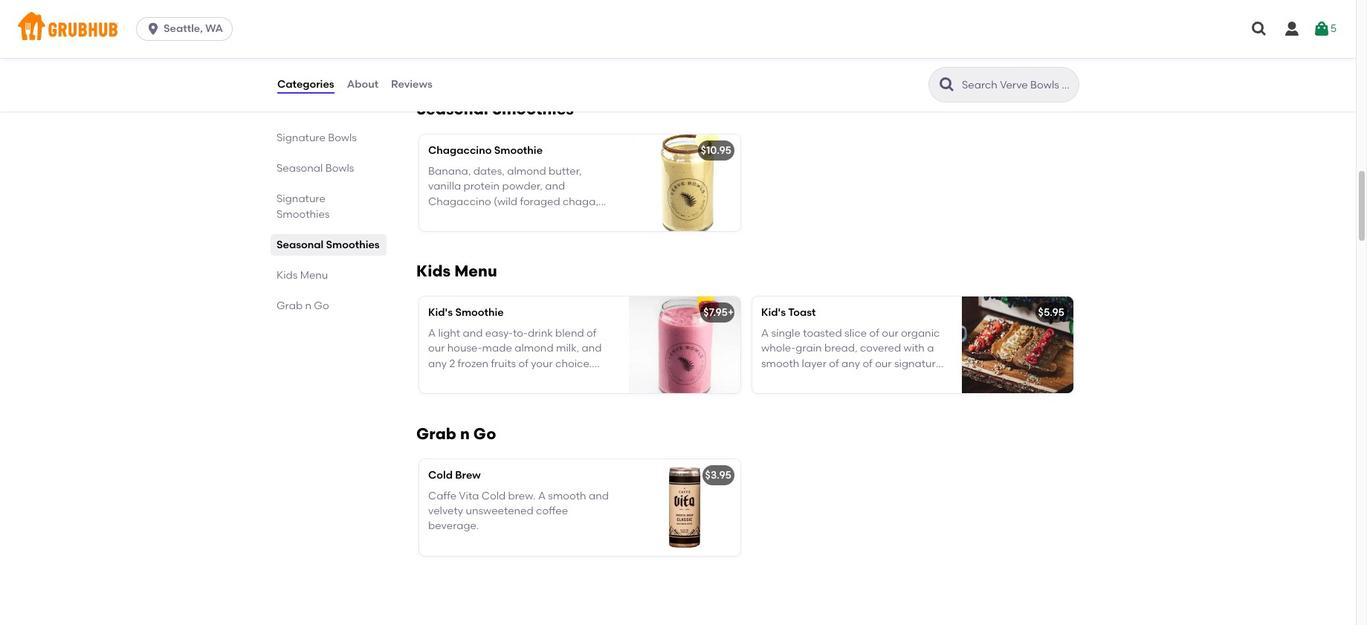 Task type: vqa. For each thing, say whether or not it's contained in the screenshot.
grab n go
yes



Task type: locate. For each thing, give the bounding box(es) containing it.
0 horizontal spatial menu
[[300, 269, 328, 282]]

2 signature from the top
[[277, 192, 326, 205]]

0 horizontal spatial seasonal smoothies
[[277, 238, 380, 251]]

smoothies up chagaccino smoothie
[[492, 99, 574, 118]]

0 vertical spatial go
[[314, 299, 329, 312]]

smoothie up easy-
[[456, 306, 504, 319]]

signature down best sellers
[[277, 131, 326, 144]]

smoothie right chagaccino
[[494, 144, 543, 157]]

velvety
[[428, 505, 463, 518]]

0 vertical spatial a
[[428, 327, 436, 340]]

1 vertical spatial cold
[[482, 490, 506, 503]]

1 kid's from the left
[[428, 306, 453, 319]]

5 button
[[1313, 16, 1337, 42]]

and right "smooth"
[[589, 490, 609, 503]]

search icon image
[[939, 76, 956, 94]]

0 horizontal spatial kids menu
[[277, 269, 328, 282]]

16oz.
[[486, 372, 510, 385]]

1 vertical spatial bowls
[[326, 162, 354, 175]]

seasonal smoothies down signature smoothies
[[277, 238, 380, 251]]

kid's up light
[[428, 306, 453, 319]]

a
[[428, 327, 436, 340], [538, 490, 546, 503]]

svg image inside seattle, wa button
[[146, 22, 161, 36]]

seattle, wa
[[164, 22, 223, 35]]

signature smoothies
[[277, 192, 330, 221]]

1 horizontal spatial go
[[474, 424, 496, 443]]

1 vertical spatial smoothies
[[277, 208, 330, 221]]

2 vertical spatial seasonal
[[277, 238, 324, 251]]

wa
[[205, 22, 223, 35]]

kid's smoothie
[[428, 306, 504, 319]]

seasonal up chagaccino
[[417, 99, 489, 118]]

$3.95
[[706, 469, 732, 482]]

drink
[[528, 327, 553, 340]]

kid's
[[428, 306, 453, 319], [762, 306, 786, 319]]

signature down seasonal bowls
[[277, 192, 326, 205]]

caffe vita cold brew. a smooth and velvety unsweetened coffee beverage.
[[428, 490, 609, 533]]

1 horizontal spatial a
[[538, 490, 546, 503]]

0 horizontal spatial kids
[[277, 269, 298, 282]]

a inside caffe vita cold brew. a smooth and velvety unsweetened coffee beverage.
[[538, 490, 546, 503]]

categories button
[[277, 58, 335, 112]]

1 horizontal spatial grab
[[417, 424, 457, 443]]

smoothies
[[492, 99, 574, 118], [277, 208, 330, 221], [326, 238, 380, 251]]

5
[[1331, 22, 1337, 35]]

0 vertical spatial cold
[[428, 469, 453, 482]]

main navigation navigation
[[0, 0, 1357, 58]]

seasonal down signature bowls
[[277, 162, 323, 175]]

smoothies down signature smoothies
[[326, 238, 380, 251]]

1 horizontal spatial menu
[[455, 262, 497, 280]]

toast
[[789, 306, 816, 319]]

seasonal smoothies up chagaccino smoothie
[[417, 99, 574, 118]]

seasonal down signature smoothies
[[277, 238, 324, 251]]

about
[[347, 78, 379, 91]]

vita
[[459, 490, 479, 503]]

svg image inside 5 button
[[1313, 20, 1331, 38]]

0 horizontal spatial grab n go
[[277, 299, 329, 312]]

1 vertical spatial grab
[[417, 424, 457, 443]]

1 horizontal spatial seasonal smoothies
[[417, 99, 574, 118]]

bowls for signature bowls
[[328, 131, 357, 144]]

seasonal
[[417, 99, 489, 118], [277, 162, 323, 175], [277, 238, 324, 251]]

grab
[[277, 299, 303, 312], [417, 424, 457, 443]]

seattle,
[[164, 22, 203, 35]]

kids up "kid's smoothie"
[[417, 262, 451, 280]]

a up the our
[[428, 327, 436, 340]]

bowls
[[328, 131, 357, 144], [326, 162, 354, 175]]

of up cup
[[519, 357, 529, 370]]

0 vertical spatial signature
[[277, 131, 326, 144]]

of right blend on the left of page
[[587, 327, 597, 340]]

0 vertical spatial smoothies
[[492, 99, 574, 118]]

menu up "kid's smoothie"
[[455, 262, 497, 280]]

kids down signature smoothies
[[277, 269, 298, 282]]

kid's left toast
[[762, 306, 786, 319]]

frozen
[[458, 357, 489, 370]]

and up house-
[[463, 327, 483, 340]]

a inside 'a light and easy-to-drink blend of our house-made almond milk, and any 2 frozen fruits of your choice. served in a 16oz. cup'
[[428, 327, 436, 340]]

$5.95
[[1039, 306, 1065, 319]]

1 vertical spatial a
[[538, 490, 546, 503]]

choice.
[[556, 357, 592, 370]]

2 vertical spatial and
[[589, 490, 609, 503]]

0 horizontal spatial go
[[314, 299, 329, 312]]

in
[[466, 372, 475, 385]]

and up "choice." at left bottom
[[582, 342, 602, 355]]

kid's for kid's smoothie
[[428, 306, 453, 319]]

$10.95
[[701, 144, 732, 157]]

1 vertical spatial signature
[[277, 192, 326, 205]]

light
[[438, 327, 460, 340]]

kids menu down signature smoothies
[[277, 269, 328, 282]]

kids
[[417, 262, 451, 280], [277, 269, 298, 282]]

bowls down signature bowls
[[326, 162, 354, 175]]

1 vertical spatial smoothie
[[456, 306, 504, 319]]

smoothie
[[494, 144, 543, 157], [456, 306, 504, 319]]

0 horizontal spatial a
[[428, 327, 436, 340]]

2
[[450, 357, 455, 370]]

made
[[482, 342, 512, 355]]

chagaccino
[[428, 144, 492, 157]]

0 horizontal spatial kid's
[[428, 306, 453, 319]]

1 horizontal spatial n
[[460, 424, 470, 443]]

cold up caffe
[[428, 469, 453, 482]]

seasonal smoothies
[[417, 99, 574, 118], [277, 238, 380, 251]]

1 horizontal spatial grab n go
[[417, 424, 496, 443]]

1 vertical spatial seasonal
[[277, 162, 323, 175]]

n
[[305, 299, 312, 312], [460, 424, 470, 443]]

0 horizontal spatial n
[[305, 299, 312, 312]]

1 vertical spatial go
[[474, 424, 496, 443]]

bowls down sellers on the top of page
[[328, 131, 357, 144]]

kid's toast
[[762, 306, 816, 319]]

of
[[587, 327, 597, 340], [519, 357, 529, 370]]

menu
[[455, 262, 497, 280], [300, 269, 328, 282]]

1 signature from the top
[[277, 131, 326, 144]]

0 vertical spatial grab
[[277, 299, 303, 312]]

1 vertical spatial seasonal smoothies
[[277, 238, 380, 251]]

categories
[[277, 78, 334, 91]]

kids menu
[[417, 262, 497, 280], [277, 269, 328, 282]]

cold inside caffe vita cold brew. a smooth and velvety unsweetened coffee beverage.
[[482, 490, 506, 503]]

0 vertical spatial n
[[305, 299, 312, 312]]

go
[[314, 299, 329, 312], [474, 424, 496, 443]]

served
[[428, 372, 463, 385]]

cold up unsweetened on the left bottom of page
[[482, 490, 506, 503]]

best sellers
[[277, 101, 333, 114]]

2 kid's from the left
[[762, 306, 786, 319]]

a up coffee
[[538, 490, 546, 503]]

0 vertical spatial bowls
[[328, 131, 357, 144]]

best
[[277, 101, 298, 114]]

1 vertical spatial grab n go
[[417, 424, 496, 443]]

grab n go
[[277, 299, 329, 312], [417, 424, 496, 443]]

0 vertical spatial smoothie
[[494, 144, 543, 157]]

1 vertical spatial of
[[519, 357, 529, 370]]

1 vertical spatial n
[[460, 424, 470, 443]]

signature
[[277, 131, 326, 144], [277, 192, 326, 205]]

+
[[728, 306, 734, 319]]

brew
[[455, 469, 481, 482]]

a light and easy-to-drink blend of our house-made almond milk, and any 2 frozen fruits of your choice. served in a 16oz. cup
[[428, 327, 602, 385]]

0 vertical spatial of
[[587, 327, 597, 340]]

smoothies down seasonal bowls
[[277, 208, 330, 221]]

kid's for kid's toast
[[762, 306, 786, 319]]

0 vertical spatial grab n go
[[277, 299, 329, 312]]

0 horizontal spatial of
[[519, 357, 529, 370]]

1 horizontal spatial kid's
[[762, 306, 786, 319]]

kids menu up "kid's smoothie"
[[417, 262, 497, 280]]

menu down signature smoothies
[[300, 269, 328, 282]]

0 vertical spatial seasonal
[[417, 99, 489, 118]]

signature for signature bowls
[[277, 131, 326, 144]]

cold
[[428, 469, 453, 482], [482, 490, 506, 503]]

svg image
[[1251, 20, 1269, 38], [1284, 20, 1302, 38], [1313, 20, 1331, 38], [146, 22, 161, 36]]

and
[[463, 327, 483, 340], [582, 342, 602, 355], [589, 490, 609, 503]]

signature inside signature smoothies
[[277, 192, 326, 205]]

signature bowls
[[277, 131, 357, 144]]

1 horizontal spatial cold
[[482, 490, 506, 503]]



Task type: describe. For each thing, give the bounding box(es) containing it.
smooth
[[548, 490, 587, 503]]

blend
[[556, 327, 584, 340]]

seasonal bowls
[[277, 162, 354, 175]]

cold brew
[[428, 469, 481, 482]]

0 horizontal spatial cold
[[428, 469, 453, 482]]

milk,
[[556, 342, 579, 355]]

coffee
[[536, 505, 568, 518]]

our
[[428, 342, 445, 355]]

0 vertical spatial seasonal smoothies
[[417, 99, 574, 118]]

kid's smoothie image
[[629, 296, 741, 393]]

0 vertical spatial and
[[463, 327, 483, 340]]

kid's toast image
[[962, 296, 1074, 393]]

fruits
[[491, 357, 516, 370]]

cup
[[513, 372, 532, 385]]

bowls for seasonal bowls
[[326, 162, 354, 175]]

reviews
[[391, 78, 433, 91]]

about button
[[346, 58, 379, 112]]

unsweetened
[[466, 505, 534, 518]]

signature for signature smoothies
[[277, 192, 326, 205]]

$7.95 +
[[704, 306, 734, 319]]

reviews button
[[391, 58, 433, 112]]

chagaccino smoothie image
[[629, 134, 741, 231]]

house-
[[448, 342, 482, 355]]

almond
[[515, 342, 554, 355]]

a
[[477, 372, 484, 385]]

smoothie for chagaccino smoothie
[[494, 144, 543, 157]]

and inside caffe vita cold brew. a smooth and velvety unsweetened coffee beverage.
[[589, 490, 609, 503]]

caffe
[[428, 490, 457, 503]]

2 vertical spatial smoothies
[[326, 238, 380, 251]]

1 horizontal spatial kids
[[417, 262, 451, 280]]

your
[[531, 357, 553, 370]]

chagaccino smoothie
[[428, 144, 543, 157]]

seattle, wa button
[[136, 17, 239, 41]]

1 horizontal spatial kids menu
[[417, 262, 497, 280]]

Search Verve Bowls - Capitol Hill search field
[[961, 78, 1075, 92]]

1 vertical spatial and
[[582, 342, 602, 355]]

sellers
[[301, 101, 333, 114]]

brew.
[[508, 490, 536, 503]]

renewed image
[[629, 0, 741, 68]]

0 horizontal spatial grab
[[277, 299, 303, 312]]

any
[[428, 357, 447, 370]]

1 horizontal spatial of
[[587, 327, 597, 340]]

bee green image
[[962, 0, 1074, 68]]

beverage.
[[428, 520, 479, 533]]

easy-
[[486, 327, 513, 340]]

to-
[[513, 327, 528, 340]]

cold brew image
[[629, 459, 741, 556]]

$7.95
[[704, 306, 728, 319]]

smoothie for kid's smoothie
[[456, 306, 504, 319]]



